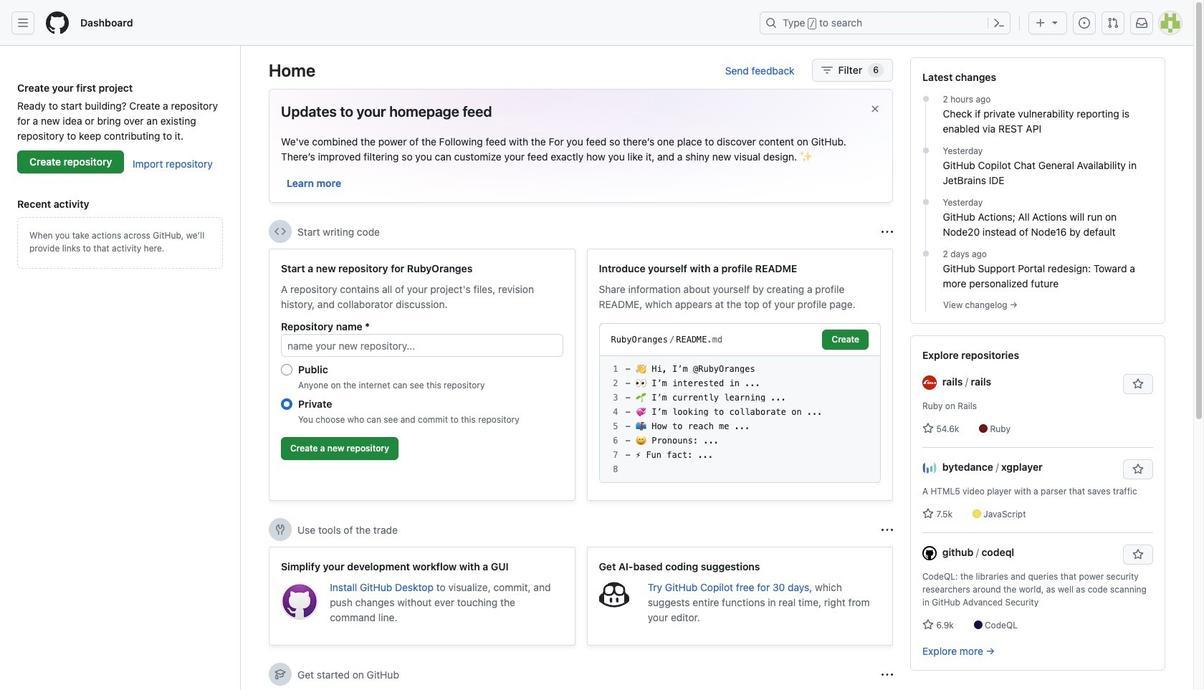 Task type: describe. For each thing, give the bounding box(es) containing it.
simplify your development workflow with a gui element
[[269, 547, 575, 646]]

name your new repository... text field
[[281, 334, 563, 357]]

mortar board image
[[275, 669, 286, 680]]

get ai-based coding suggestions element
[[587, 547, 893, 646]]

star this repository image for @rails profile image
[[1133, 379, 1144, 390]]

homepage image
[[46, 11, 69, 34]]

2 dot fill image from the top
[[920, 248, 932, 260]]

issue opened image
[[1079, 17, 1090, 29]]

triangle down image
[[1050, 16, 1061, 28]]

start a new repository element
[[269, 249, 575, 501]]

notifications image
[[1136, 17, 1148, 29]]

command palette image
[[994, 17, 1005, 29]]

2 dot fill image from the top
[[920, 196, 932, 208]]

star image
[[923, 423, 934, 434]]

none submit inside introduce yourself with a profile readme element
[[823, 330, 869, 350]]

1 dot fill image from the top
[[920, 145, 932, 156]]

filter image
[[821, 65, 833, 76]]

github desktop image
[[281, 583, 318, 620]]

explore repositories navigation
[[911, 336, 1166, 671]]

introduce yourself with a profile readme element
[[587, 249, 893, 501]]

1 dot fill image from the top
[[920, 93, 932, 105]]

plus image
[[1035, 17, 1047, 29]]



Task type: locate. For each thing, give the bounding box(es) containing it.
1 vertical spatial why am i seeing this? image
[[882, 669, 893, 681]]

star image for @github profile icon
[[923, 619, 934, 631]]

None radio
[[281, 399, 293, 410]]

1 vertical spatial dot fill image
[[920, 196, 932, 208]]

star image up @github profile icon
[[923, 508, 934, 520]]

2 star this repository image from the top
[[1133, 464, 1144, 475]]

1 star image from the top
[[923, 508, 934, 520]]

dot fill image
[[920, 93, 932, 105], [920, 196, 932, 208]]

0 vertical spatial star this repository image
[[1133, 379, 1144, 390]]

1 vertical spatial star image
[[923, 619, 934, 631]]

0 vertical spatial dot fill image
[[920, 145, 932, 156]]

0 vertical spatial why am i seeing this? image
[[882, 226, 893, 238]]

None submit
[[823, 330, 869, 350]]

1 vertical spatial dot fill image
[[920, 248, 932, 260]]

why am i seeing this? image
[[882, 524, 893, 536]]

star image for @bytedance profile image on the right of page
[[923, 508, 934, 520]]

x image
[[870, 103, 881, 115]]

@bytedance profile image
[[923, 461, 937, 476]]

code image
[[275, 226, 286, 237]]

None radio
[[281, 364, 293, 376]]

2 star image from the top
[[923, 619, 934, 631]]

1 star this repository image from the top
[[1133, 379, 1144, 390]]

git pull request image
[[1108, 17, 1119, 29]]

2 why am i seeing this? image from the top
[[882, 669, 893, 681]]

tools image
[[275, 524, 286, 536]]

@rails profile image
[[923, 376, 937, 390]]

star image down @github profile icon
[[923, 619, 934, 631]]

none radio inside start a new repository element
[[281, 399, 293, 410]]

star this repository image
[[1133, 379, 1144, 390], [1133, 464, 1144, 475]]

star this repository image for @bytedance profile image on the right of page
[[1133, 464, 1144, 475]]

0 vertical spatial star image
[[923, 508, 934, 520]]

star image
[[923, 508, 934, 520], [923, 619, 934, 631]]

dot fill image
[[920, 145, 932, 156], [920, 248, 932, 260]]

0 vertical spatial dot fill image
[[920, 93, 932, 105]]

1 why am i seeing this? image from the top
[[882, 226, 893, 238]]

none radio inside start a new repository element
[[281, 364, 293, 376]]

explore element
[[911, 57, 1166, 690]]

why am i seeing this? image for the mortar board image
[[882, 669, 893, 681]]

why am i seeing this? image
[[882, 226, 893, 238], [882, 669, 893, 681]]

star this repository image
[[1133, 549, 1144, 561]]

1 vertical spatial star this repository image
[[1133, 464, 1144, 475]]

@github profile image
[[923, 547, 937, 561]]

why am i seeing this? image for code image on the left top
[[882, 226, 893, 238]]



Task type: vqa. For each thing, say whether or not it's contained in the screenshot.
or
no



